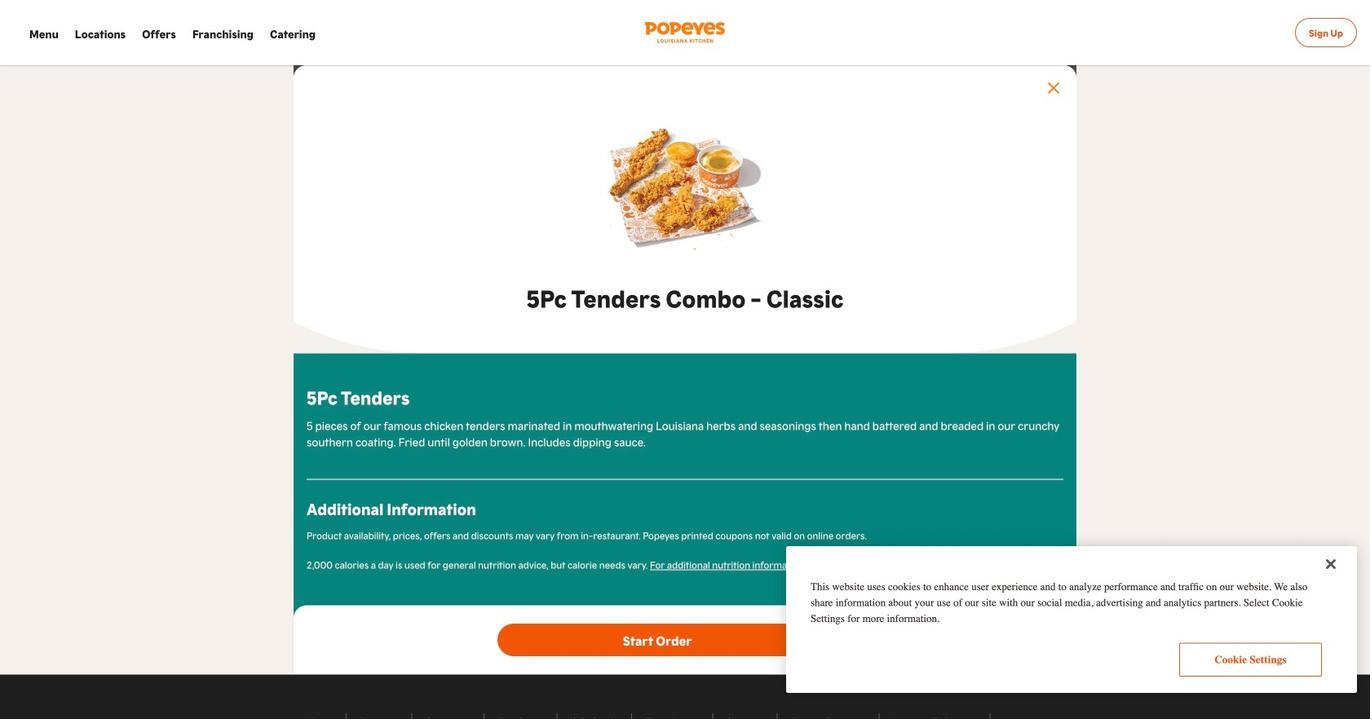 Task type: vqa. For each thing, say whether or not it's contained in the screenshot.
SEAFOOD image
no



Task type: describe. For each thing, give the bounding box(es) containing it.
handcrafted slow marinated chicken tenders image
[[294, 124, 1077, 255]]

0 vertical spatial heading
[[527, 281, 844, 314]]

2 vertical spatial heading
[[307, 500, 1064, 518]]



Task type: locate. For each thing, give the bounding box(es) containing it.
1 vertical spatial heading
[[307, 386, 1064, 407]]

heading
[[527, 281, 844, 314], [307, 386, 1064, 407], [307, 500, 1064, 518]]



